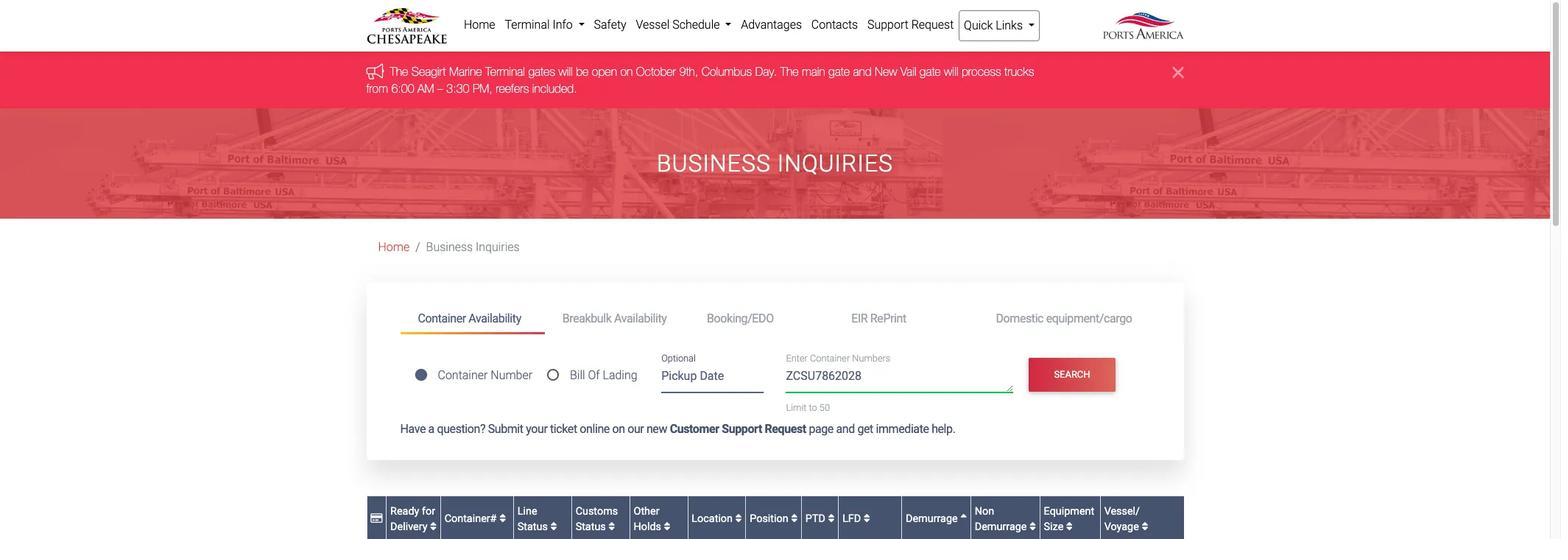 Task type: vqa. For each thing, say whether or not it's contained in the screenshot.
Customs Status
yes



Task type: describe. For each thing, give the bounding box(es) containing it.
columbus
[[702, 65, 752, 78]]

limit
[[786, 402, 807, 413]]

customs
[[576, 505, 618, 517]]

position link
[[750, 513, 798, 525]]

voyage
[[1104, 521, 1139, 533]]

demurrage inside non demurrage
[[975, 521, 1027, 533]]

line status
[[518, 505, 550, 533]]

sort image left the 'size'
[[1030, 522, 1036, 532]]

sort image for vessel/ voyage
[[1142, 522, 1148, 532]]

a
[[428, 422, 434, 436]]

vail
[[901, 65, 916, 78]]

vessel/
[[1104, 505, 1140, 517]]

1 vertical spatial and
[[836, 422, 855, 436]]

equipment/cargo
[[1046, 311, 1132, 325]]

bill of lading
[[570, 368, 637, 382]]

main
[[802, 65, 825, 78]]

booking/edo link
[[689, 305, 834, 332]]

quick
[[964, 18, 993, 32]]

size
[[1044, 521, 1064, 533]]

status for line
[[518, 521, 548, 533]]

eir reprint
[[852, 311, 906, 325]]

from
[[366, 82, 388, 95]]

schedule
[[673, 18, 720, 32]]

0 vertical spatial business
[[657, 149, 771, 177]]

included.
[[532, 82, 577, 95]]

1 the from the left
[[390, 65, 408, 78]]

october
[[636, 65, 676, 78]]

container for container number
[[438, 368, 488, 382]]

0 vertical spatial business inquiries
[[657, 149, 893, 177]]

contacts
[[811, 18, 858, 32]]

sort image inside container# link
[[499, 514, 506, 524]]

lfd link
[[843, 513, 870, 525]]

terminal info link
[[500, 10, 589, 40]]

location link
[[692, 513, 742, 525]]

vessel schedule
[[636, 18, 723, 32]]

reefers
[[496, 82, 529, 95]]

eir
[[852, 311, 868, 325]]

bill
[[570, 368, 585, 382]]

terminal inside the seagirt marine terminal gates will be open on october 9th, columbus day. the main gate and new vail gate will process trucks from 6:00 am – 3:30 pm, reefers included.
[[485, 65, 525, 78]]

trucks
[[1005, 65, 1034, 78]]

credit card image
[[371, 514, 383, 524]]

quick links link
[[959, 10, 1040, 41]]

ptd link
[[806, 513, 835, 525]]

50
[[820, 402, 830, 413]]

9th,
[[679, 65, 698, 78]]

position
[[750, 513, 791, 525]]

customer
[[670, 422, 719, 436]]

Enter Container Numbers text field
[[786, 367, 1013, 392]]

0 vertical spatial support
[[868, 18, 909, 32]]

safety
[[594, 18, 626, 32]]

2 gate from the left
[[920, 65, 941, 78]]

container# link
[[445, 513, 506, 525]]

on inside the seagirt marine terminal gates will be open on october 9th, columbus day. the main gate and new vail gate will process trucks from 6:00 am – 3:30 pm, reefers included.
[[620, 65, 633, 78]]

enter container numbers
[[786, 353, 891, 364]]

and inside the seagirt marine terminal gates will be open on october 9th, columbus day. the main gate and new vail gate will process trucks from 6:00 am – 3:30 pm, reefers included.
[[853, 65, 872, 78]]

number
[[491, 368, 533, 382]]

sort image inside location link
[[735, 514, 742, 524]]

new
[[647, 422, 667, 436]]

ticket
[[550, 422, 577, 436]]

1 horizontal spatial inquiries
[[777, 149, 893, 177]]

0 vertical spatial home link
[[459, 10, 500, 40]]

availability for container availability
[[469, 311, 521, 325]]

breakbulk
[[562, 311, 612, 325]]

page
[[809, 422, 834, 436]]

pm,
[[473, 82, 493, 95]]

bullhorn image
[[366, 63, 390, 79]]

container for container availability
[[418, 311, 466, 325]]

day.
[[755, 65, 777, 78]]

search button
[[1029, 358, 1116, 392]]

equipment size
[[1044, 505, 1095, 533]]

equipment
[[1044, 505, 1095, 517]]

vessel schedule link
[[631, 10, 736, 40]]

links
[[996, 18, 1023, 32]]

advantages
[[741, 18, 802, 32]]

1 horizontal spatial home
[[464, 18, 495, 32]]

non
[[975, 505, 994, 517]]

domestic equipment/cargo
[[996, 311, 1132, 325]]

container availability
[[418, 311, 521, 325]]

other holds
[[634, 505, 664, 533]]

reprint
[[870, 311, 906, 325]]

availability for breakbulk availability
[[614, 311, 667, 325]]

holds
[[634, 521, 661, 533]]

online
[[580, 422, 610, 436]]

1 will from the left
[[559, 65, 573, 78]]

location
[[692, 513, 735, 525]]

marine
[[449, 65, 482, 78]]

your
[[526, 422, 548, 436]]

sort image down 'equipment' on the bottom of page
[[1066, 522, 1073, 532]]

ptd
[[806, 513, 828, 525]]

terminal info
[[505, 18, 576, 32]]

process
[[962, 65, 1001, 78]]



Task type: locate. For each thing, give the bounding box(es) containing it.
advantages link
[[736, 10, 807, 40]]

quick links
[[964, 18, 1026, 32]]

sort image left the ptd
[[791, 514, 798, 524]]

support request
[[868, 18, 954, 32]]

the seagirt marine terminal gates will be open on october 9th, columbus day. the main gate and new vail gate will process trucks from 6:00 am – 3:30 pm, reefers included. alert
[[0, 52, 1550, 108]]

1 vertical spatial business inquiries
[[426, 240, 520, 254]]

0 horizontal spatial home link
[[378, 240, 410, 254]]

sort up image
[[961, 514, 967, 524]]

sort image down the customs
[[609, 522, 615, 532]]

info
[[553, 18, 573, 32]]

1 horizontal spatial gate
[[920, 65, 941, 78]]

1 horizontal spatial the
[[780, 65, 799, 78]]

1 vertical spatial request
[[765, 422, 806, 436]]

domestic
[[996, 311, 1044, 325]]

1 gate from the left
[[829, 65, 850, 78]]

container up 'container number'
[[418, 311, 466, 325]]

1 vertical spatial home link
[[378, 240, 410, 254]]

demurrage left non
[[906, 513, 961, 525]]

sort image left line
[[499, 514, 506, 524]]

support up new
[[868, 18, 909, 32]]

breakbulk availability
[[562, 311, 667, 325]]

on
[[620, 65, 633, 78], [612, 422, 625, 436]]

sort image left lfd
[[828, 514, 835, 524]]

have a question? submit your ticket online on our new customer support request page and get immediate help.
[[400, 422, 956, 436]]

seagirt
[[412, 65, 446, 78]]

0 horizontal spatial the
[[390, 65, 408, 78]]

0 horizontal spatial status
[[518, 521, 548, 533]]

0 horizontal spatial support
[[722, 422, 762, 436]]

0 vertical spatial on
[[620, 65, 633, 78]]

terminal left the info
[[505, 18, 550, 32]]

1 horizontal spatial support
[[868, 18, 909, 32]]

question?
[[437, 422, 485, 436]]

0 horizontal spatial business inquiries
[[426, 240, 520, 254]]

availability
[[469, 311, 521, 325], [614, 311, 667, 325]]

Optional text field
[[661, 364, 764, 393]]

1 horizontal spatial availability
[[614, 311, 667, 325]]

0 horizontal spatial demurrage
[[906, 513, 961, 525]]

1 vertical spatial container
[[810, 353, 850, 364]]

2 the from the left
[[780, 65, 799, 78]]

booking/edo
[[707, 311, 774, 325]]

sort image
[[499, 514, 506, 524], [791, 514, 798, 524], [864, 514, 870, 524], [609, 522, 615, 532], [664, 522, 671, 532], [1030, 522, 1036, 532], [1066, 522, 1073, 532]]

ready for delivery
[[390, 505, 435, 533]]

sort image down for
[[430, 522, 437, 532]]

am
[[418, 82, 434, 95]]

sort image right voyage
[[1142, 522, 1148, 532]]

2 availability from the left
[[614, 311, 667, 325]]

1 horizontal spatial request
[[912, 18, 954, 32]]

of
[[588, 368, 600, 382]]

vessel
[[636, 18, 670, 32]]

0 vertical spatial inquiries
[[777, 149, 893, 177]]

gates
[[528, 65, 555, 78]]

0 horizontal spatial will
[[559, 65, 573, 78]]

on right open
[[620, 65, 633, 78]]

support
[[868, 18, 909, 32], [722, 422, 762, 436]]

gate
[[829, 65, 850, 78], [920, 65, 941, 78]]

optional
[[661, 353, 696, 364]]

ready
[[390, 505, 419, 517]]

will left be
[[559, 65, 573, 78]]

help.
[[932, 422, 956, 436]]

0 horizontal spatial availability
[[469, 311, 521, 325]]

availability inside breakbulk availability link
[[614, 311, 667, 325]]

container
[[418, 311, 466, 325], [810, 353, 850, 364], [438, 368, 488, 382]]

and left new
[[853, 65, 872, 78]]

sort image left "customs status"
[[550, 522, 557, 532]]

submit
[[488, 422, 523, 436]]

1 vertical spatial inquiries
[[476, 240, 520, 254]]

demurrage down non
[[975, 521, 1027, 533]]

vessel/ voyage
[[1104, 505, 1142, 533]]

container number
[[438, 368, 533, 382]]

the seagirt marine terminal gates will be open on october 9th, columbus day. the main gate and new vail gate will process trucks from 6:00 am – 3:30 pm, reefers included.
[[366, 65, 1034, 95]]

1 horizontal spatial business inquiries
[[657, 149, 893, 177]]

inquiries
[[777, 149, 893, 177], [476, 240, 520, 254]]

search
[[1054, 369, 1090, 380]]

1 horizontal spatial demurrage
[[975, 521, 1027, 533]]

gate right 'vail'
[[920, 65, 941, 78]]

2 status from the left
[[576, 521, 606, 533]]

domestic equipment/cargo link
[[978, 305, 1150, 332]]

terminal up reefers
[[485, 65, 525, 78]]

container availability link
[[400, 305, 545, 334]]

–
[[437, 82, 443, 95]]

lading
[[603, 368, 637, 382]]

close image
[[1173, 64, 1184, 81]]

0 horizontal spatial home
[[378, 240, 410, 254]]

customer support request link
[[670, 422, 806, 436]]

sort image inside position "link"
[[791, 514, 798, 524]]

0 vertical spatial and
[[853, 65, 872, 78]]

sort image right ptd link
[[864, 514, 870, 524]]

support request link
[[863, 10, 959, 40]]

request left quick
[[912, 18, 954, 32]]

1 vertical spatial on
[[612, 422, 625, 436]]

0 horizontal spatial gate
[[829, 65, 850, 78]]

sort image inside the lfd link
[[864, 514, 870, 524]]

have
[[400, 422, 426, 436]]

0 vertical spatial container
[[418, 311, 466, 325]]

sort image for line status
[[550, 522, 557, 532]]

support right customer
[[722, 422, 762, 436]]

1 status from the left
[[518, 521, 548, 533]]

1 vertical spatial terminal
[[485, 65, 525, 78]]

availability right breakbulk
[[614, 311, 667, 325]]

the up 6:00
[[390, 65, 408, 78]]

and left 'get'
[[836, 422, 855, 436]]

container left number on the left
[[438, 368, 488, 382]]

numbers
[[852, 353, 891, 364]]

business inquiries
[[657, 149, 893, 177], [426, 240, 520, 254]]

home
[[464, 18, 495, 32], [378, 240, 410, 254]]

sort image left position
[[735, 514, 742, 524]]

immediate
[[876, 422, 929, 436]]

our
[[628, 422, 644, 436]]

demurrage link
[[906, 513, 967, 525]]

sort image for ready for delivery
[[430, 522, 437, 532]]

non demurrage
[[975, 505, 1030, 533]]

open
[[592, 65, 617, 78]]

will
[[559, 65, 573, 78], [944, 65, 958, 78]]

and
[[853, 65, 872, 78], [836, 422, 855, 436]]

sort image right holds
[[664, 522, 671, 532]]

container#
[[445, 513, 499, 525]]

on left the our
[[612, 422, 625, 436]]

status inside "customs status"
[[576, 521, 606, 533]]

sort image inside ptd link
[[828, 514, 835, 524]]

terminal
[[505, 18, 550, 32], [485, 65, 525, 78]]

for
[[422, 505, 435, 517]]

availability up 'container number'
[[469, 311, 521, 325]]

0 horizontal spatial business
[[426, 240, 473, 254]]

1 availability from the left
[[469, 311, 521, 325]]

0 vertical spatial terminal
[[505, 18, 550, 32]]

1 horizontal spatial status
[[576, 521, 606, 533]]

1 vertical spatial support
[[722, 422, 762, 436]]

eir reprint link
[[834, 305, 978, 332]]

status inside the line status
[[518, 521, 548, 533]]

lfd
[[843, 513, 864, 525]]

0 vertical spatial request
[[912, 18, 954, 32]]

will left process
[[944, 65, 958, 78]]

availability inside container availability link
[[469, 311, 521, 325]]

sort image
[[735, 514, 742, 524], [828, 514, 835, 524], [430, 522, 437, 532], [550, 522, 557, 532], [1142, 522, 1148, 532]]

1 horizontal spatial will
[[944, 65, 958, 78]]

status down line
[[518, 521, 548, 533]]

the right day.
[[780, 65, 799, 78]]

1 horizontal spatial home link
[[459, 10, 500, 40]]

new
[[875, 65, 897, 78]]

1 vertical spatial home
[[378, 240, 410, 254]]

0 vertical spatial home
[[464, 18, 495, 32]]

request
[[912, 18, 954, 32], [765, 422, 806, 436]]

1 vertical spatial business
[[426, 240, 473, 254]]

gate right 'main'
[[829, 65, 850, 78]]

2 vertical spatial container
[[438, 368, 488, 382]]

status for customs
[[576, 521, 606, 533]]

breakbulk availability link
[[545, 305, 689, 332]]

2 will from the left
[[944, 65, 958, 78]]

request down limit
[[765, 422, 806, 436]]

the seagirt marine terminal gates will be open on october 9th, columbus day. the main gate and new vail gate will process trucks from 6:00 am – 3:30 pm, reefers included. link
[[366, 65, 1034, 95]]

safety link
[[589, 10, 631, 40]]

1 horizontal spatial business
[[657, 149, 771, 177]]

status down the customs
[[576, 521, 606, 533]]

other
[[634, 505, 660, 517]]

home link
[[459, 10, 500, 40], [378, 240, 410, 254]]

0 horizontal spatial inquiries
[[476, 240, 520, 254]]

enter
[[786, 353, 808, 364]]

business
[[657, 149, 771, 177], [426, 240, 473, 254]]

line
[[518, 505, 537, 517]]

the
[[390, 65, 408, 78], [780, 65, 799, 78]]

3:30
[[447, 82, 469, 95]]

0 horizontal spatial request
[[765, 422, 806, 436]]

container right enter
[[810, 353, 850, 364]]



